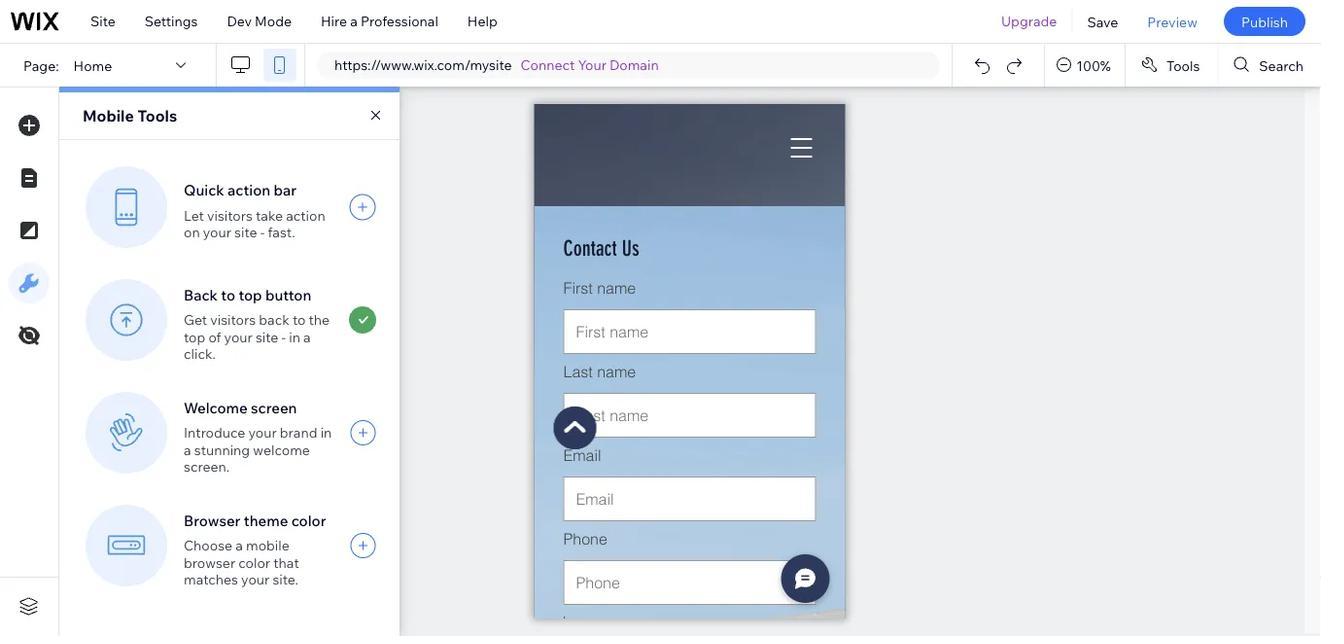 Task type: describe. For each thing, give the bounding box(es) containing it.
home
[[74, 57, 112, 74]]

on
[[184, 224, 200, 241]]

help
[[468, 13, 498, 30]]

0 vertical spatial top
[[239, 285, 262, 304]]

save button
[[1073, 0, 1133, 43]]

take
[[256, 207, 283, 224]]

site.
[[273, 571, 299, 588]]

publish button
[[1224, 7, 1306, 36]]

welcome
[[253, 441, 310, 458]]

upgrade
[[1002, 13, 1058, 30]]

back to top button get visitors back to the top of your site - in a click.
[[184, 285, 330, 362]]

fast.
[[268, 224, 295, 241]]

site inside back to top button get visitors back to the top of your site - in a click.
[[256, 328, 279, 345]]

back
[[259, 311, 290, 328]]

browser theme color choose a mobile browser color that matches your site.
[[184, 511, 326, 588]]

click.
[[184, 345, 216, 362]]

preview
[[1148, 13, 1198, 30]]

screen
[[251, 398, 297, 417]]

search
[[1260, 57, 1304, 74]]

your inside welcome screen introduce your brand in a stunning welcome screen.
[[248, 424, 277, 441]]

in inside welcome screen introduce your brand in a stunning welcome screen.
[[321, 424, 332, 441]]

a inside welcome screen introduce your brand in a stunning welcome screen.
[[184, 441, 191, 458]]

introduce
[[184, 424, 245, 441]]

preview button
[[1133, 0, 1213, 43]]

stunning
[[194, 441, 250, 458]]

button
[[266, 285, 312, 304]]

let
[[184, 207, 204, 224]]

search button
[[1219, 44, 1322, 87]]

0 vertical spatial action
[[228, 181, 271, 199]]

mobile
[[246, 537, 290, 554]]

the
[[309, 311, 330, 328]]

1 horizontal spatial action
[[286, 207, 326, 224]]

browser
[[184, 554, 236, 571]]

site inside quick action bar let visitors take action on your site - fast.
[[235, 224, 257, 241]]

browser
[[184, 511, 241, 529]]

mobile
[[83, 106, 134, 125]]

get
[[184, 311, 207, 328]]

100% button
[[1046, 44, 1125, 87]]

save
[[1088, 13, 1119, 30]]

settings
[[145, 13, 198, 30]]

your inside quick action bar let visitors take action on your site - fast.
[[203, 224, 231, 241]]

your inside browser theme color choose a mobile browser color that matches your site.
[[241, 571, 270, 588]]

in inside back to top button get visitors back to the top of your site - in a click.
[[289, 328, 300, 345]]

https://www.wix.com/mysite
[[335, 56, 512, 73]]

connect
[[521, 56, 575, 73]]

brand
[[280, 424, 318, 441]]

0 horizontal spatial to
[[221, 285, 235, 304]]

bar
[[274, 181, 297, 199]]

a inside back to top button get visitors back to the top of your site - in a click.
[[303, 328, 311, 345]]

quick action bar let visitors take action on your site - fast.
[[184, 181, 326, 241]]

choose
[[184, 537, 233, 554]]

screen.
[[184, 458, 230, 475]]

welcome
[[184, 398, 248, 417]]

0 horizontal spatial tools
[[138, 106, 177, 125]]

0 horizontal spatial color
[[239, 554, 270, 571]]

tools inside button
[[1167, 57, 1201, 74]]



Task type: locate. For each thing, give the bounding box(es) containing it.
a right hire
[[350, 13, 358, 30]]

1 vertical spatial top
[[184, 328, 205, 345]]

to left the
[[293, 311, 306, 328]]

your left site.
[[241, 571, 270, 588]]

0 vertical spatial site
[[235, 224, 257, 241]]

0 vertical spatial visitors
[[207, 207, 253, 224]]

mobile tools
[[83, 106, 177, 125]]

1 vertical spatial action
[[286, 207, 326, 224]]

top up 'back' at the left
[[239, 285, 262, 304]]

color left that
[[239, 554, 270, 571]]

welcome screen introduce your brand in a stunning welcome screen.
[[184, 398, 332, 475]]

your down screen
[[248, 424, 277, 441]]

back
[[184, 285, 218, 304]]

color
[[292, 511, 326, 529], [239, 554, 270, 571]]

1 vertical spatial site
[[256, 328, 279, 345]]

a right 'back' at the left
[[303, 328, 311, 345]]

site left the 'fast.'
[[235, 224, 257, 241]]

100%
[[1077, 57, 1112, 74]]

1 horizontal spatial to
[[293, 311, 306, 328]]

0 vertical spatial -
[[260, 224, 265, 241]]

1 vertical spatial -
[[282, 328, 286, 345]]

matches
[[184, 571, 238, 588]]

your right the on
[[203, 224, 231, 241]]

in right brand
[[321, 424, 332, 441]]

-
[[260, 224, 265, 241], [282, 328, 286, 345]]

1 horizontal spatial -
[[282, 328, 286, 345]]

1 horizontal spatial in
[[321, 424, 332, 441]]

in
[[289, 328, 300, 345], [321, 424, 332, 441]]

theme
[[244, 511, 288, 529]]

site down button
[[256, 328, 279, 345]]

action
[[228, 181, 271, 199], [286, 207, 326, 224]]

publish
[[1242, 13, 1289, 30]]

tools button
[[1126, 44, 1218, 87]]

visitors down quick
[[207, 207, 253, 224]]

your
[[203, 224, 231, 241], [224, 328, 253, 345], [248, 424, 277, 441], [241, 571, 270, 588]]

quick
[[184, 181, 224, 199]]

a inside browser theme color choose a mobile browser color that matches your site.
[[236, 537, 243, 554]]

0 vertical spatial tools
[[1167, 57, 1201, 74]]

domain
[[610, 56, 659, 73]]

in left the
[[289, 328, 300, 345]]

visitors inside back to top button get visitors back to the top of your site - in a click.
[[210, 311, 256, 328]]

your right of at bottom left
[[224, 328, 253, 345]]

0 vertical spatial in
[[289, 328, 300, 345]]

professional
[[361, 13, 439, 30]]

visitors
[[207, 207, 253, 224], [210, 311, 256, 328]]

your
[[578, 56, 607, 73]]

that
[[274, 554, 299, 571]]

0 horizontal spatial top
[[184, 328, 205, 345]]

0 vertical spatial color
[[292, 511, 326, 529]]

1 vertical spatial visitors
[[210, 311, 256, 328]]

hire
[[321, 13, 347, 30]]

a left mobile
[[236, 537, 243, 554]]

tools right mobile
[[138, 106, 177, 125]]

- left the
[[282, 328, 286, 345]]

1 vertical spatial color
[[239, 554, 270, 571]]

top
[[239, 285, 262, 304], [184, 328, 205, 345]]

1 vertical spatial to
[[293, 311, 306, 328]]

1 horizontal spatial top
[[239, 285, 262, 304]]

- inside back to top button get visitors back to the top of your site - in a click.
[[282, 328, 286, 345]]

tools
[[1167, 57, 1201, 74], [138, 106, 177, 125]]

action down 'bar'
[[286, 207, 326, 224]]

dev
[[227, 13, 252, 30]]

hire a professional
[[321, 13, 439, 30]]

top left of at bottom left
[[184, 328, 205, 345]]

tools down preview button at the right top of page
[[1167, 57, 1201, 74]]

mode
[[255, 13, 292, 30]]

site
[[90, 13, 116, 30]]

a
[[350, 13, 358, 30], [303, 328, 311, 345], [184, 441, 191, 458], [236, 537, 243, 554]]

https://www.wix.com/mysite connect your domain
[[335, 56, 659, 73]]

0 vertical spatial to
[[221, 285, 235, 304]]

1 horizontal spatial tools
[[1167, 57, 1201, 74]]

- inside quick action bar let visitors take action on your site - fast.
[[260, 224, 265, 241]]

a left "stunning" on the left bottom of the page
[[184, 441, 191, 458]]

action up take
[[228, 181, 271, 199]]

color right theme on the bottom left
[[292, 511, 326, 529]]

0 horizontal spatial -
[[260, 224, 265, 241]]

to
[[221, 285, 235, 304], [293, 311, 306, 328]]

of
[[209, 328, 221, 345]]

site
[[235, 224, 257, 241], [256, 328, 279, 345]]

0 horizontal spatial action
[[228, 181, 271, 199]]

1 vertical spatial in
[[321, 424, 332, 441]]

visitors right get
[[210, 311, 256, 328]]

to right back
[[221, 285, 235, 304]]

1 vertical spatial tools
[[138, 106, 177, 125]]

dev mode
[[227, 13, 292, 30]]

0 horizontal spatial in
[[289, 328, 300, 345]]

visitors inside quick action bar let visitors take action on your site - fast.
[[207, 207, 253, 224]]

1 horizontal spatial color
[[292, 511, 326, 529]]

- left the 'fast.'
[[260, 224, 265, 241]]

your inside back to top button get visitors back to the top of your site - in a click.
[[224, 328, 253, 345]]



Task type: vqa. For each thing, say whether or not it's contained in the screenshot.
Back
yes



